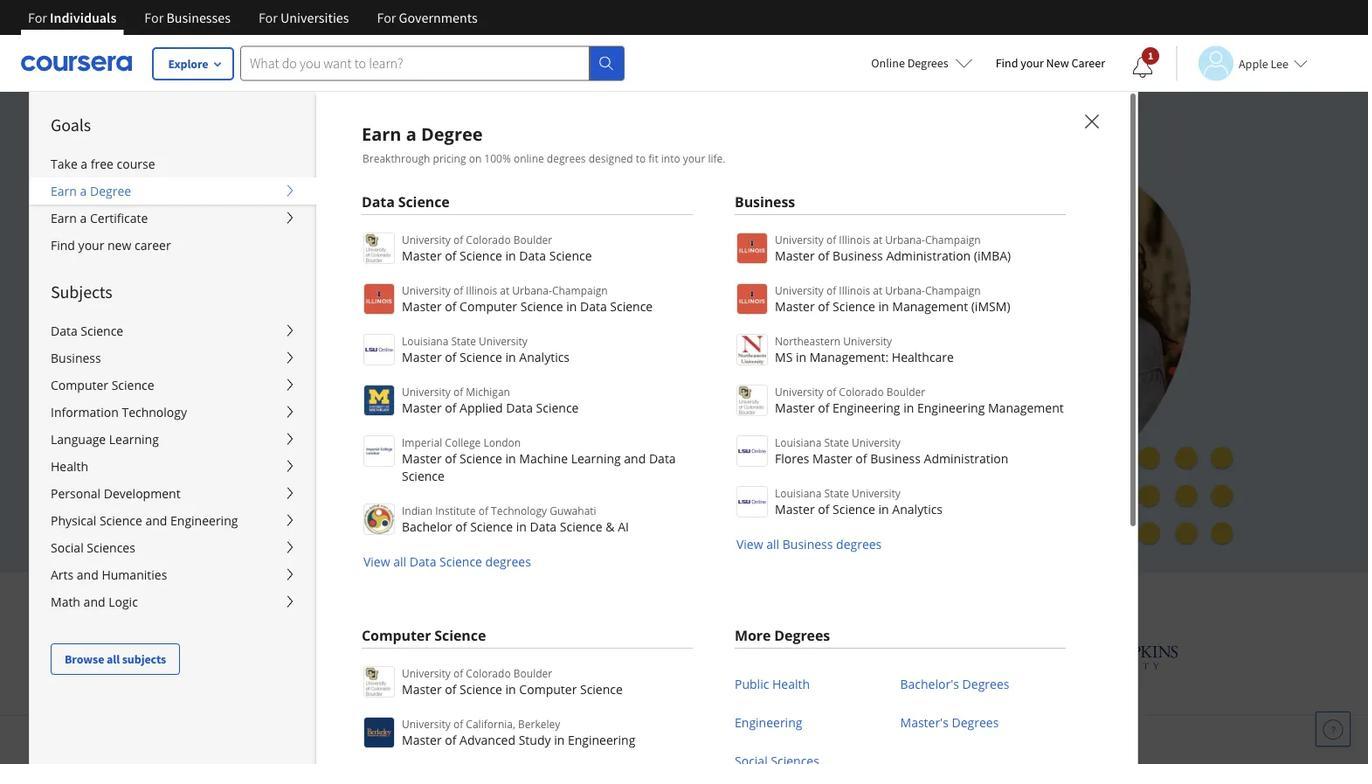 Task type: locate. For each thing, give the bounding box(es) containing it.
view all data science degrees
[[364, 553, 531, 570]]

earn inside earn a certificate dropdown button
[[51, 210, 77, 226]]

in
[[506, 247, 516, 264], [696, 276, 713, 302], [567, 298, 577, 314], [879, 298, 890, 314], [506, 348, 516, 365], [796, 348, 807, 365], [904, 399, 915, 416], [506, 450, 516, 466], [879, 500, 890, 517], [516, 518, 527, 535], [506, 681, 516, 697], [554, 731, 565, 748]]

and inside math and logic popup button
[[84, 594, 105, 610]]

list for data science
[[362, 231, 693, 571]]

ai
[[618, 518, 629, 535]]

in up northeastern university ms in management: healthcare
[[879, 298, 890, 314]]

data
[[362, 192, 395, 211], [520, 247, 546, 264], [580, 298, 607, 314], [51, 323, 78, 339], [506, 399, 533, 416], [649, 450, 676, 466], [530, 518, 557, 535], [410, 553, 437, 570]]

boulder up programs—all
[[514, 232, 553, 247]]

louisiana down flores
[[775, 486, 822, 500]]

and left logic
[[84, 594, 105, 610]]

a up earn a certificate
[[80, 183, 87, 199]]

subjects
[[122, 651, 166, 667]]

computer inside university of illinois at urbana-champaign master of computer science in data science
[[460, 298, 518, 314]]

arts
[[51, 566, 74, 583]]

1 vertical spatial management
[[989, 399, 1064, 416]]

1 vertical spatial state
[[825, 435, 850, 449]]

data science down subjects on the top of the page
[[51, 323, 123, 339]]

0 vertical spatial administration
[[887, 247, 971, 264]]

learning down information technology
[[109, 431, 159, 448]]

study
[[519, 731, 551, 748]]

1 horizontal spatial health
[[773, 675, 810, 692]]

0 horizontal spatial analytics
[[520, 348, 570, 365]]

your inside explore menu element
[[78, 237, 104, 254]]

university of colorado boulder logo image for data science
[[364, 233, 395, 264]]

1 horizontal spatial louisiana state university master of science in analytics
[[775, 486, 943, 517]]

computer
[[460, 298, 518, 314], [51, 377, 108, 393], [362, 626, 431, 645], [520, 681, 577, 697]]

master inside imperial college london master of science in machine learning and data science
[[402, 450, 442, 466]]

0 horizontal spatial health
[[51, 458, 88, 475]]

learning inside dropdown button
[[109, 431, 159, 448]]

0 horizontal spatial data science
[[51, 323, 123, 339]]

at down the class
[[500, 283, 510, 297]]

0 horizontal spatial computer science
[[51, 377, 154, 393]]

subjects
[[51, 281, 112, 303]]

science inside popup button
[[112, 377, 154, 393]]

urbana- inside university of illinois at urbana-champaign master of business administration (imba)
[[886, 232, 926, 247]]

0 vertical spatial management
[[893, 298, 969, 314]]

and right arts
[[77, 566, 99, 583]]

and
[[259, 276, 293, 302], [624, 450, 646, 466], [145, 512, 167, 529], [77, 566, 99, 583], [84, 594, 105, 610]]

1 horizontal spatial find
[[996, 55, 1019, 71]]

0 horizontal spatial all
[[107, 651, 120, 667]]

technology left guwahati
[[491, 503, 547, 518]]

for left businesses
[[145, 9, 164, 26]]

2 vertical spatial degrees
[[486, 553, 531, 570]]

0 horizontal spatial view
[[364, 553, 390, 570]]

boulder down healthcare
[[887, 384, 926, 399]]

at down university of illinois at urbana-champaign master of business administration (imba)
[[874, 283, 883, 297]]

designed
[[589, 151, 633, 165]]

1 vertical spatial all
[[394, 553, 407, 570]]

social sciences button
[[30, 534, 316, 561]]

colorado up 'california,'
[[466, 666, 511, 680]]

louisiana state university master of science in analytics for bottommost louisiana state university logo
[[775, 486, 943, 517]]

flores
[[775, 450, 810, 466]]

johns hopkins university image
[[1013, 640, 1179, 672]]

1 horizontal spatial day
[[306, 473, 328, 490]]

master inside university of colorado boulder master of science in data science
[[402, 247, 442, 264]]

data inside university of colorado boulder master of science in data science
[[520, 247, 546, 264]]

0 horizontal spatial day
[[250, 432, 273, 450]]

master inside university of illinois at urbana-champaign master of science in management (imsm)
[[775, 298, 815, 314]]

degree inside earn a degree breakthrough pricing on 100% online degrees designed to fit into your life.
[[421, 122, 483, 146]]

for for governments
[[377, 9, 396, 26]]

all inside button
[[107, 651, 120, 667]]

2 vertical spatial colorado
[[466, 666, 511, 680]]

and inside physical science and engineering dropdown button
[[145, 512, 167, 529]]

university inside university of colorado boulder master of science in data science
[[402, 232, 451, 247]]

urbana- inside university of illinois at urbana-champaign master of computer science in data science
[[513, 283, 552, 297]]

louisiana state university logo image
[[364, 334, 395, 365], [737, 435, 768, 467], [737, 486, 768, 518]]

in inside university of colorado boulder master of science in computer science
[[506, 681, 516, 697]]

1 horizontal spatial learning
[[571, 450, 621, 466]]

science down college
[[460, 450, 503, 466]]

degrees inside dropdown button
[[908, 55, 949, 71]]

university inside "louisiana state university flores master of business administration"
[[852, 435, 901, 449]]

and inside "arts and humanities" dropdown button
[[77, 566, 99, 583]]

master's
[[901, 714, 949, 730]]

university of california, berkeley master of advanced study in engineering
[[402, 716, 636, 748]]

health inside 'list'
[[773, 675, 810, 692]]

coursera image
[[21, 49, 132, 77]]

engineering right study
[[568, 731, 636, 748]]

in down northeastern on the right of the page
[[796, 348, 807, 365]]

all for data science
[[394, 553, 407, 570]]

1 vertical spatial to
[[333, 245, 352, 272]]

0 horizontal spatial degree
[[90, 183, 131, 199]]

science down pricing
[[398, 192, 450, 211]]

0 vertical spatial louisiana state university master of science in analytics
[[402, 334, 570, 365]]

data science down breakthrough
[[362, 192, 450, 211]]

life.
[[708, 151, 726, 165]]

degree inside 'dropdown button'
[[90, 183, 131, 199]]

business button
[[30, 344, 316, 372]]

louisiana down certificate
[[402, 334, 449, 348]]

for left universities
[[259, 9, 278, 26]]

earn a degree group
[[29, 91, 1369, 764]]

0 vertical spatial on
[[469, 151, 482, 165]]

None search field
[[240, 46, 625, 81]]

for left governments
[[377, 9, 396, 26]]

1 horizontal spatial view
[[737, 536, 764, 552]]

illinois up university of illinois at urbana-champaign master of science in management (imsm)
[[840, 232, 871, 247]]

health up 'personal'
[[51, 458, 88, 475]]

language learning button
[[30, 426, 316, 453]]

0 vertical spatial analytics
[[520, 348, 570, 365]]

business
[[735, 192, 796, 211], [833, 247, 884, 264], [51, 350, 101, 366], [871, 450, 921, 466], [783, 536, 833, 552]]

in inside university of illinois at urbana-champaign master of computer science in data science
[[567, 298, 577, 314]]

a
[[406, 122, 417, 146], [81, 156, 88, 172], [80, 183, 87, 199], [80, 210, 87, 226]]

computer inside popup button
[[51, 377, 108, 393]]

louisiana state university logo image up university of michigan logo
[[364, 334, 395, 365]]

a up breakthrough
[[406, 122, 417, 146]]

0 horizontal spatial degrees
[[486, 553, 531, 570]]

earn
[[362, 122, 402, 146], [51, 183, 77, 199], [51, 210, 77, 226]]

list containing master of science in data science
[[362, 231, 693, 571]]

0 vertical spatial to
[[636, 151, 646, 165]]

0 vertical spatial find
[[996, 55, 1019, 71]]

university of colorado boulder logo image down northeastern university  logo
[[737, 385, 768, 416]]

degrees for bachelor's degrees
[[963, 675, 1010, 692]]

earn down take
[[51, 183, 77, 199]]

engineering up the social sciences dropdown button
[[170, 512, 238, 529]]

university of colorado boulder logo image up university of california, berkeley logo
[[364, 666, 395, 698]]

7,000+
[[357, 245, 416, 272]]

champaign up (imba)
[[926, 232, 981, 247]]

your inside unlimited access to 7,000+ world-class courses, hands-on projects, and job-ready certificate programs—all included in your subscription
[[177, 307, 218, 333]]

science up 'california,'
[[460, 681, 503, 697]]

1 horizontal spatial analytics
[[893, 500, 943, 517]]

university of illinois at urbana-champaign logo image
[[737, 233, 768, 264], [364, 283, 395, 315], [737, 283, 768, 315]]

learning
[[109, 431, 159, 448], [571, 450, 621, 466]]

2 vertical spatial state
[[825, 486, 850, 500]]

champaign up (imsm)
[[926, 283, 981, 297]]

science down google image
[[580, 681, 623, 697]]

and inside unlimited access to 7,000+ world-class courses, hands-on projects, and job-ready certificate programs—all included in your subscription
[[259, 276, 293, 302]]

in up "louisiana state university flores master of business administration"
[[904, 399, 915, 416]]

day left free
[[250, 432, 273, 450]]

free
[[91, 156, 114, 172]]

university of colorado boulder master of engineering in engineering management
[[775, 384, 1064, 416]]

health down sas image in the bottom right of the page
[[773, 675, 810, 692]]

university of illinois at urbana-champaign logo image for business
[[737, 283, 768, 315]]

for for individuals
[[28, 9, 47, 26]]

for for universities
[[259, 9, 278, 26]]

view all business degrees
[[737, 536, 882, 552]]

new
[[108, 237, 131, 254]]

management:
[[810, 348, 889, 365]]

1 vertical spatial administration
[[924, 450, 1009, 466]]

physical science and engineering button
[[30, 507, 316, 534]]

close image
[[1081, 110, 1104, 133]]

2 horizontal spatial all
[[767, 536, 780, 552]]

information technology
[[51, 404, 187, 420]]

courses,
[[527, 245, 601, 272]]

louisiana up flores
[[775, 435, 822, 449]]

1 vertical spatial on
[[667, 245, 691, 272]]

computer science inside popup button
[[51, 377, 154, 393]]

administration
[[887, 247, 971, 264], [924, 450, 1009, 466]]

degree for earn a degree breakthrough pricing on 100% online degrees designed to fit into your life.
[[421, 122, 483, 146]]

0 horizontal spatial to
[[333, 245, 352, 272]]

0 vertical spatial view
[[737, 536, 764, 552]]

degrees
[[908, 55, 949, 71], [775, 626, 831, 645], [963, 675, 1010, 692], [952, 714, 1000, 730]]

computer science down view all data science degrees link
[[362, 626, 486, 645]]

social
[[51, 539, 84, 556]]

technology down the computer science popup button
[[122, 404, 187, 420]]

0 vertical spatial technology
[[122, 404, 187, 420]]

find
[[996, 55, 1019, 71], [51, 237, 75, 254]]

1 horizontal spatial data science
[[362, 192, 450, 211]]

at up university of illinois at urbana-champaign master of science in management (imsm)
[[874, 232, 883, 247]]

0 horizontal spatial learning
[[109, 431, 159, 448]]

illinois down university of illinois at urbana-champaign master of business administration (imba)
[[840, 283, 871, 297]]

earn inside "earn a degree" 'dropdown button'
[[51, 183, 77, 199]]

take
[[51, 156, 78, 172]]

for governments
[[377, 9, 478, 26]]

0 vertical spatial data science
[[362, 192, 450, 211]]

0 horizontal spatial on
[[469, 151, 482, 165]]

1 vertical spatial colorado
[[840, 384, 884, 399]]

a for take a free course
[[81, 156, 88, 172]]

programs—all
[[482, 276, 609, 302]]

1 vertical spatial earn
[[51, 183, 77, 199]]

logic
[[109, 594, 138, 610]]

public health
[[735, 675, 810, 692]]

in down imperial college london master of science in machine learning and data science
[[516, 518, 527, 535]]

google image
[[520, 640, 615, 672]]

bachelor's
[[901, 675, 960, 692]]

degree for earn a degree
[[90, 183, 131, 199]]

course
[[117, 156, 155, 172]]

0 vertical spatial degree
[[421, 122, 483, 146]]

state down management:
[[825, 435, 850, 449]]

louisiana state university logo image up view all business degrees link
[[737, 486, 768, 518]]

list for computer science
[[362, 664, 693, 764]]

earn down the earn a degree
[[51, 210, 77, 226]]

list containing public health
[[735, 664, 1067, 764]]

on left the 100%
[[469, 151, 482, 165]]

0 vertical spatial degrees
[[547, 151, 586, 165]]

administration up university of illinois at urbana-champaign master of science in management (imsm)
[[887, 247, 971, 264]]

of inside "louisiana state university flores master of business administration"
[[856, 450, 868, 466]]

0 vertical spatial university of colorado boulder logo image
[[364, 233, 395, 264]]

university inside university of california, berkeley master of advanced study in engineering
[[402, 716, 451, 731]]

find down earn a certificate
[[51, 237, 75, 254]]

0 vertical spatial earn
[[362, 122, 402, 146]]

in down london
[[506, 450, 516, 466]]

university of colorado boulder logo image for computer science
[[364, 666, 395, 698]]

for universities
[[259, 9, 349, 26]]

earn up breakthrough
[[362, 122, 402, 146]]

degrees right the online
[[908, 55, 949, 71]]

guarantee
[[409, 473, 472, 490]]

in inside 'university of colorado boulder master of engineering in engineering management'
[[904, 399, 915, 416]]

administration down 'university of colorado boulder master of engineering in engineering management'
[[924, 450, 1009, 466]]

for
[[28, 9, 47, 26], [145, 9, 164, 26], [259, 9, 278, 26], [377, 9, 396, 26]]

1 horizontal spatial technology
[[491, 503, 547, 518]]

1 horizontal spatial degrees
[[547, 151, 586, 165]]

start 7-day free trial
[[205, 432, 332, 450]]

find inside explore menu element
[[51, 237, 75, 254]]

3 for from the left
[[259, 9, 278, 26]]

0 vertical spatial boulder
[[514, 232, 553, 247]]

health inside dropdown button
[[51, 458, 88, 475]]

degrees down bachelor's degrees
[[952, 714, 1000, 730]]

2 for from the left
[[145, 9, 164, 26]]

help center image
[[1324, 719, 1344, 740]]

find left new
[[996, 55, 1019, 71]]

in inside indian institute of technology guwahati bachelor of science in data science & ai
[[516, 518, 527, 535]]

0 vertical spatial day
[[250, 432, 273, 450]]

to left fit on the left
[[636, 151, 646, 165]]

science down guwahati
[[560, 518, 603, 535]]

1 vertical spatial boulder
[[887, 384, 926, 399]]

illinois for data science
[[466, 283, 498, 297]]

and up ai
[[624, 450, 646, 466]]

administration inside "louisiana state university flores master of business administration"
[[924, 450, 1009, 466]]

colorado
[[466, 232, 511, 247], [840, 384, 884, 399], [466, 666, 511, 680]]

2 vertical spatial all
[[107, 651, 120, 667]]

degree down "take a free course"
[[90, 183, 131, 199]]

imperial college london logo image
[[364, 435, 395, 467]]

1 vertical spatial learning
[[571, 450, 621, 466]]

start
[[205, 432, 236, 450]]

list for business
[[735, 231, 1067, 553]]

social sciences
[[51, 539, 135, 556]]

or
[[177, 473, 194, 490]]

university of california, berkeley logo image
[[364, 717, 395, 748]]

at inside university of illinois at urbana-champaign master of science in management (imsm)
[[874, 283, 883, 297]]

louisiana state university logo image left flores
[[737, 435, 768, 467]]

0 horizontal spatial management
[[893, 298, 969, 314]]

browse all subjects button
[[51, 643, 180, 675]]

science up northeastern university ms in management: healthcare
[[833, 298, 876, 314]]

list containing master of business administration (imba)
[[735, 231, 1067, 553]]

0 vertical spatial all
[[767, 536, 780, 552]]

boulder inside university of colorado boulder master of science in data science
[[514, 232, 553, 247]]

1 vertical spatial louisiana state university master of science in analytics
[[775, 486, 943, 517]]

breakthrough
[[363, 151, 430, 165]]

1 horizontal spatial on
[[667, 245, 691, 272]]

0 vertical spatial computer science
[[51, 377, 154, 393]]

a down the earn a degree
[[80, 210, 87, 226]]

1 horizontal spatial management
[[989, 399, 1064, 416]]

$59
[[177, 392, 198, 408]]

colorado down management:
[[840, 384, 884, 399]]

list for more degrees
[[735, 664, 1067, 764]]

1 vertical spatial find
[[51, 237, 75, 254]]

colorado for data science
[[466, 232, 511, 247]]

1 vertical spatial university of colorado boulder logo image
[[737, 385, 768, 416]]

state up the 'view all business degrees'
[[825, 486, 850, 500]]

1 vertical spatial analytics
[[893, 500, 943, 517]]

language
[[51, 431, 106, 448]]

100%
[[485, 151, 511, 165]]

0 horizontal spatial find
[[51, 237, 75, 254]]

urbana- down university of illinois at urbana-champaign master of business administration (imba)
[[886, 283, 926, 297]]

for left individuals
[[28, 9, 47, 26]]

2 vertical spatial university of colorado boulder logo image
[[364, 666, 395, 698]]

science up machine
[[536, 399, 579, 416]]

louisiana for bottommost louisiana state university logo
[[775, 486, 822, 500]]

champaign inside university of illinois at urbana-champaign master of computer science in data science
[[552, 283, 608, 297]]

all for business
[[767, 536, 780, 552]]

earn a degree
[[51, 183, 131, 199]]

degree up pricing
[[421, 122, 483, 146]]

learning right machine
[[571, 450, 621, 466]]

louisiana state university master of science in analytics for top louisiana state university logo
[[402, 334, 570, 365]]

1 vertical spatial technology
[[491, 503, 547, 518]]

list
[[362, 231, 693, 571], [735, 231, 1067, 553], [362, 664, 693, 764], [735, 664, 1067, 764]]

more degrees
[[735, 626, 831, 645]]

duke university image
[[383, 640, 464, 668]]

boulder for data science
[[514, 232, 553, 247]]

1 horizontal spatial all
[[394, 553, 407, 570]]

view
[[737, 536, 764, 552], [364, 553, 390, 570]]

and down development at the left of page
[[145, 512, 167, 529]]

earn for earn a degree breakthrough pricing on 100% online degrees designed to fit into your life.
[[362, 122, 402, 146]]

science inside university of illinois at urbana-champaign master of science in management (imsm)
[[833, 298, 876, 314]]

science down personal development
[[100, 512, 142, 529]]

0 vertical spatial learning
[[109, 431, 159, 448]]

science down subjects on the top of the page
[[81, 323, 123, 339]]

personal development
[[51, 485, 181, 502]]

in up 'california,'
[[506, 681, 516, 697]]

day left "money-"
[[306, 473, 328, 490]]

analytics for bottommost louisiana state university logo
[[893, 500, 943, 517]]

1 vertical spatial louisiana
[[775, 435, 822, 449]]

champaign
[[926, 232, 981, 247], [552, 283, 608, 297], [926, 283, 981, 297]]

university of illinois at urbana-champaign image
[[190, 642, 327, 670]]

imperial college london master of science in machine learning and data science
[[402, 435, 676, 484]]

1 vertical spatial degree
[[90, 183, 131, 199]]

0 vertical spatial louisiana
[[402, 334, 449, 348]]

2 vertical spatial boulder
[[514, 666, 553, 680]]

science
[[398, 192, 450, 211], [460, 247, 503, 264], [550, 247, 592, 264], [521, 298, 563, 314], [610, 298, 653, 314], [833, 298, 876, 314], [81, 323, 123, 339], [460, 348, 503, 365], [112, 377, 154, 393], [536, 399, 579, 416], [460, 450, 503, 466], [402, 467, 445, 484], [833, 500, 876, 517], [100, 512, 142, 529], [470, 518, 513, 535], [560, 518, 603, 535], [440, 553, 483, 570], [435, 626, 486, 645], [460, 681, 503, 697], [580, 681, 623, 697]]

berkeley
[[518, 716, 561, 731]]

master's degrees
[[901, 714, 1000, 730]]

champaign for business
[[926, 283, 981, 297]]

earn a certificate button
[[30, 205, 316, 232]]

2 vertical spatial earn
[[51, 210, 77, 226]]

on up the included
[[667, 245, 691, 272]]

0 vertical spatial health
[[51, 458, 88, 475]]

master inside university of michigan master of applied data science
[[402, 399, 442, 416]]

data inside university of michigan master of applied data science
[[506, 399, 533, 416]]

coursera plus image
[[177, 164, 444, 190]]

at inside university of illinois at urbana-champaign master of computer science in data science
[[500, 283, 510, 297]]

a inside 'dropdown button'
[[80, 183, 87, 199]]

0 vertical spatial colorado
[[466, 232, 511, 247]]

colorado inside university of colorado boulder master of science in data science
[[466, 232, 511, 247]]

arts and humanities button
[[30, 561, 316, 588]]

illinois inside university of illinois at urbana-champaign master of computer science in data science
[[466, 283, 498, 297]]

louisiana state university flores master of business administration
[[775, 435, 1009, 466]]

illinois
[[840, 232, 871, 247], [466, 283, 498, 297], [840, 283, 871, 297]]

view all business degrees link
[[735, 536, 882, 552]]

list containing master of science in computer science
[[362, 664, 693, 764]]

1 horizontal spatial degree
[[421, 122, 483, 146]]

new
[[1047, 55, 1070, 71]]

2 horizontal spatial degrees
[[837, 536, 882, 552]]

1 for from the left
[[28, 9, 47, 26]]

colorado inside university of colorado boulder master of science in computer science
[[466, 666, 511, 680]]

physical
[[51, 512, 96, 529]]

/month,
[[198, 392, 248, 408]]

university
[[402, 232, 451, 247], [775, 232, 824, 247], [402, 283, 451, 297], [775, 283, 824, 297], [479, 334, 528, 348], [844, 334, 893, 348], [402, 384, 451, 399], [775, 384, 824, 399], [852, 435, 901, 449], [852, 486, 901, 500], [402, 666, 451, 680], [402, 716, 451, 731]]

computer science up information technology
[[51, 377, 154, 393]]

0 horizontal spatial technology
[[122, 404, 187, 420]]

1 vertical spatial health
[[773, 675, 810, 692]]

computer science inside earn a degree menu item
[[362, 626, 486, 645]]

online
[[872, 55, 906, 71]]

management inside university of illinois at urbana-champaign master of science in management (imsm)
[[893, 298, 969, 314]]

colorado up university of illinois at urbana-champaign master of computer science in data science
[[466, 232, 511, 247]]

urbana- down courses,
[[513, 283, 552, 297]]

louisiana state university master of science in analytics up the michigan on the left
[[402, 334, 570, 365]]

engineering inside physical science and engineering dropdown button
[[170, 512, 238, 529]]

0 horizontal spatial louisiana state university master of science in analytics
[[402, 334, 570, 365]]

boulder inside university of colorado boulder master of science in computer science
[[514, 666, 553, 680]]

university of colorado boulder logo image
[[364, 233, 395, 264], [737, 385, 768, 416], [364, 666, 395, 698]]

information technology button
[[30, 399, 316, 426]]

data inside "popup button"
[[51, 323, 78, 339]]

a inside earn a degree breakthrough pricing on 100% online degrees designed to fit into your life.
[[406, 122, 417, 146]]

What do you want to learn? text field
[[240, 46, 590, 81]]

in right the included
[[696, 276, 713, 302]]

data inside indian institute of technology guwahati bachelor of science in data science & ai
[[530, 518, 557, 535]]

urbana- inside university of illinois at urbana-champaign master of science in management (imsm)
[[886, 283, 926, 297]]

a inside dropdown button
[[80, 210, 87, 226]]

in down courses,
[[567, 298, 577, 314]]

in inside northeastern university ms in management: healthcare
[[796, 348, 807, 365]]

state down unlimited access to 7,000+ world-class courses, hands-on projects, and job-ready certificate programs—all included in your subscription
[[451, 334, 476, 348]]

a left 'free' at the left top of page
[[81, 156, 88, 172]]

urbana- up university of illinois at urbana-champaign master of science in management (imsm)
[[886, 232, 926, 247]]

degrees up the master's degrees
[[963, 675, 1010, 692]]

sciences
[[87, 539, 135, 556]]

2 vertical spatial louisiana
[[775, 486, 822, 500]]

illinois inside university of illinois at urbana-champaign master of science in management (imsm)
[[840, 283, 871, 297]]

illinois inside university of illinois at urbana-champaign master of business administration (imba)
[[840, 232, 871, 247]]

online
[[514, 151, 544, 165]]

business inside business popup button
[[51, 350, 101, 366]]

to up 'ready'
[[333, 245, 352, 272]]

money-
[[331, 473, 377, 490]]

imperial
[[402, 435, 443, 449]]

certificate
[[90, 210, 148, 226]]

data inside university of illinois at urbana-champaign master of computer science in data science
[[580, 298, 607, 314]]

to inside earn a degree breakthrough pricing on 100% online degrees designed to fit into your life.
[[636, 151, 646, 165]]

champaign down courses,
[[552, 283, 608, 297]]

champaign inside university of illinois at urbana-champaign master of science in management (imsm)
[[926, 283, 981, 297]]

1 vertical spatial computer science
[[362, 626, 486, 645]]

science down bachelor
[[440, 553, 483, 570]]

urbana- for business
[[886, 283, 926, 297]]

guwahati
[[550, 503, 597, 518]]

louisiana inside "louisiana state university flores master of business administration"
[[775, 435, 822, 449]]

1 horizontal spatial computer science
[[362, 626, 486, 645]]

start 7-day free trial button
[[177, 420, 360, 462]]

1 vertical spatial view
[[364, 553, 390, 570]]

earn a certificate
[[51, 210, 148, 226]]

boulder up berkeley
[[514, 666, 553, 680]]

4 for from the left
[[377, 9, 396, 26]]

earn inside earn a degree breakthrough pricing on 100% online degrees designed to fit into your life.
[[362, 122, 402, 146]]

degrees inside earn a degree breakthrough pricing on 100% online degrees designed to fit into your life.
[[547, 151, 586, 165]]

&
[[606, 518, 615, 535]]

a for earn a certificate
[[80, 210, 87, 226]]

pricing
[[433, 151, 466, 165]]

1 horizontal spatial to
[[636, 151, 646, 165]]

data science inside data science "popup button"
[[51, 323, 123, 339]]

and up subscription
[[259, 276, 293, 302]]

1 vertical spatial data science
[[51, 323, 123, 339]]

banner navigation
[[14, 0, 492, 35]]



Task type: describe. For each thing, give the bounding box(es) containing it.
businesses
[[166, 9, 231, 26]]

find for find your new career
[[996, 55, 1019, 71]]

earn for earn a degree
[[51, 183, 77, 199]]

indian institute of technology guwahati logo image
[[364, 504, 395, 535]]

science down courses,
[[521, 298, 563, 314]]

cancel
[[251, 392, 290, 408]]

michigan
[[466, 384, 510, 399]]

champaign inside university of illinois at urbana-champaign master of business administration (imba)
[[926, 232, 981, 247]]

science down institute
[[470, 518, 513, 535]]

your inside earn a degree breakthrough pricing on 100% online degrees designed to fit into your life.
[[683, 151, 706, 165]]

apple lee
[[1240, 56, 1289, 71]]

at inside university of illinois at urbana-champaign master of business administration (imba)
[[874, 232, 883, 247]]

find your new career
[[51, 237, 171, 254]]

arts and humanities
[[51, 566, 167, 583]]

in inside university of illinois at urbana-champaign master of science in management (imsm)
[[879, 298, 890, 314]]

with
[[257, 473, 285, 490]]

boulder inside 'university of colorado boulder master of engineering in engineering management'
[[887, 384, 926, 399]]

in down "louisiana state university flores master of business administration"
[[879, 500, 890, 517]]

view for data science
[[364, 553, 390, 570]]

boulder for computer science
[[514, 666, 553, 680]]

hands-
[[606, 245, 667, 272]]

degrees for master's degrees
[[952, 714, 1000, 730]]

online degrees
[[872, 55, 949, 71]]

university of michigan master of applied data science
[[402, 384, 579, 416]]

machine
[[520, 450, 568, 466]]

/year with 14-day money-back guarantee
[[222, 473, 472, 490]]

computer science button
[[30, 372, 316, 399]]

humanities
[[102, 566, 167, 583]]

find your new career link
[[987, 52, 1115, 74]]

engineering up "louisiana state university flores master of business administration"
[[833, 399, 901, 416]]

ms
[[775, 348, 793, 365]]

math and logic
[[51, 594, 138, 610]]

free
[[275, 432, 302, 450]]

master's degrees link
[[901, 703, 1000, 741]]

bachelor's degrees
[[901, 675, 1010, 692]]

science up certificate
[[460, 247, 503, 264]]

2 vertical spatial louisiana state university logo image
[[737, 486, 768, 518]]

1 vertical spatial degrees
[[837, 536, 882, 552]]

louisiana for top louisiana state university logo
[[402, 334, 449, 348]]

northeastern university  logo image
[[737, 334, 768, 365]]

indian
[[402, 503, 433, 518]]

in inside university of colorado boulder master of science in data science
[[506, 247, 516, 264]]

apple
[[1240, 56, 1269, 71]]

earn a degree menu item
[[316, 91, 1369, 764]]

university inside university of illinois at urbana-champaign master of computer science in data science
[[402, 283, 451, 297]]

university of colorado boulder master of science in data science
[[402, 232, 592, 264]]

included
[[614, 276, 691, 302]]

certificate
[[389, 276, 477, 302]]

university of illinois at urbana-champaign master of science in management (imsm)
[[775, 283, 1011, 314]]

in inside unlimited access to 7,000+ world-class courses, hands-on projects, and job-ready certificate programs—all included in your subscription
[[696, 276, 713, 302]]

1 vertical spatial day
[[306, 473, 328, 490]]

colorado inside 'university of colorado boulder master of engineering in engineering management'
[[840, 384, 884, 399]]

in up the michigan on the left
[[506, 348, 516, 365]]

state inside "louisiana state university flores master of business administration"
[[825, 435, 850, 449]]

management inside 'university of colorado boulder master of engineering in engineering management'
[[989, 399, 1064, 416]]

analytics for top louisiana state university logo
[[520, 348, 570, 365]]

0 vertical spatial louisiana state university logo image
[[364, 334, 395, 365]]

governments
[[399, 9, 478, 26]]

show notifications image
[[1133, 57, 1154, 78]]

business inside "louisiana state university flores master of business administration"
[[871, 450, 921, 466]]

college
[[445, 435, 481, 449]]

university inside northeastern university ms in management: healthcare
[[844, 334, 893, 348]]

take a free course
[[51, 156, 155, 172]]

urbana- for data science
[[513, 283, 552, 297]]

master inside "louisiana state university flores master of business administration"
[[813, 450, 853, 466]]

science inside "popup button"
[[81, 323, 123, 339]]

earn a degree button
[[30, 177, 316, 205]]

$59 /month, cancel anytime
[[177, 392, 344, 408]]

earn a degree breakthrough pricing on 100% online degrees designed to fit into your life.
[[362, 122, 726, 165]]

master inside university of illinois at urbana-champaign master of computer science in data science
[[402, 298, 442, 314]]

at for business
[[874, 283, 883, 297]]

goals
[[51, 114, 91, 136]]

illinois for business
[[840, 283, 871, 297]]

university inside university of colorado boulder master of science in computer science
[[402, 666, 451, 680]]

14-
[[288, 473, 306, 490]]

on inside unlimited access to 7,000+ world-class courses, hands-on projects, and job-ready certificate programs—all included in your subscription
[[667, 245, 691, 272]]

technology inside information technology dropdown button
[[122, 404, 187, 420]]

computer inside university of colorado boulder master of science in computer science
[[520, 681, 577, 697]]

science down imperial
[[402, 467, 445, 484]]

in inside university of california, berkeley master of advanced study in engineering
[[554, 731, 565, 748]]

master inside university of california, berkeley master of advanced study in engineering
[[402, 731, 442, 748]]

university of michigan logo image
[[364, 385, 395, 416]]

view for business
[[737, 536, 764, 552]]

a for earn a degree breakthrough pricing on 100% online degrees designed to fit into your life.
[[406, 122, 417, 146]]

development
[[104, 485, 181, 502]]

engineering down the public health link
[[735, 714, 803, 730]]

of inside imperial college london master of science in machine learning and data science
[[445, 450, 457, 466]]

job-
[[298, 276, 333, 302]]

institute
[[436, 503, 476, 518]]

data inside imperial college london master of science in machine learning and data science
[[649, 450, 676, 466]]

university inside university of michigan master of applied data science
[[402, 384, 451, 399]]

louisiana for the middle louisiana state university logo
[[775, 435, 822, 449]]

university inside university of illinois at urbana-champaign master of science in management (imsm)
[[775, 283, 824, 297]]

apple lee button
[[1177, 46, 1309, 81]]

on inside earn a degree breakthrough pricing on 100% online degrees designed to fit into your life.
[[469, 151, 482, 165]]

champaign for data science
[[552, 283, 608, 297]]

degrees for more degrees
[[775, 626, 831, 645]]

into
[[662, 151, 681, 165]]

california,
[[466, 716, 516, 731]]

(imsm)
[[972, 298, 1011, 314]]

science up university of colorado boulder master of science in computer science
[[435, 626, 486, 645]]

sas image
[[773, 642, 840, 670]]

data science button
[[30, 317, 316, 344]]

for for businesses
[[145, 9, 164, 26]]

browse
[[65, 651, 104, 667]]

data science inside earn a degree menu item
[[362, 192, 450, 211]]

anytime
[[293, 392, 344, 408]]

(imba)
[[975, 247, 1012, 264]]

science inside university of michigan master of applied data science
[[536, 399, 579, 416]]

master inside university of illinois at urbana-champaign master of business administration (imba)
[[775, 247, 815, 264]]

1 vertical spatial louisiana state university logo image
[[737, 435, 768, 467]]

earn for earn a certificate
[[51, 210, 77, 226]]

technology inside indian institute of technology guwahati bachelor of science in data science & ai
[[491, 503, 547, 518]]

personal
[[51, 485, 101, 502]]

for businesses
[[145, 9, 231, 26]]

master inside university of colorado boulder master of science in computer science
[[402, 681, 442, 697]]

day inside button
[[250, 432, 273, 450]]

personal development button
[[30, 480, 316, 507]]

math
[[51, 594, 80, 610]]

administration inside university of illinois at urbana-champaign master of business administration (imba)
[[887, 247, 971, 264]]

engineering down healthcare
[[918, 399, 985, 416]]

engineering inside university of california, berkeley master of advanced study in engineering
[[568, 731, 636, 748]]

at for data science
[[500, 283, 510, 297]]

learning inside imperial college london master of science in machine learning and data science
[[571, 450, 621, 466]]

to inside unlimited access to 7,000+ world-class courses, hands-on projects, and job-ready certificate programs—all included in your subscription
[[333, 245, 352, 272]]

advanced
[[460, 731, 516, 748]]

0 vertical spatial state
[[451, 334, 476, 348]]

science up the 'view all business degrees'
[[833, 500, 876, 517]]

university of illinois at urbana-champaign logo image for data science
[[364, 283, 395, 315]]

university of colorado boulder master of science in computer science
[[402, 666, 623, 697]]

master inside 'university of colorado boulder master of engineering in engineering management'
[[775, 399, 815, 416]]

explore button
[[153, 48, 233, 80]]

bachelor's degrees link
[[901, 664, 1010, 703]]

business inside university of illinois at urbana-champaign master of business administration (imba)
[[833, 247, 884, 264]]

explore menu element
[[30, 92, 316, 675]]

class
[[479, 245, 522, 272]]

and inside imperial college london master of science in machine learning and data science
[[624, 450, 646, 466]]

public
[[735, 675, 770, 692]]

more
[[735, 626, 771, 645]]

science up the michigan on the left
[[460, 348, 503, 365]]

lee
[[1271, 56, 1289, 71]]

find your new career
[[996, 55, 1106, 71]]

degrees for online degrees
[[908, 55, 949, 71]]

university inside 'university of colorado boulder master of engineering in engineering management'
[[775, 384, 824, 399]]

a for earn a degree
[[80, 183, 87, 199]]

university of michigan image
[[671, 632, 717, 680]]

find for find your new career
[[51, 237, 75, 254]]

hec paris image
[[896, 638, 957, 674]]

information
[[51, 404, 119, 420]]

engineering link
[[735, 703, 803, 741]]

trial
[[305, 432, 332, 450]]

university inside university of illinois at urbana-champaign master of business administration (imba)
[[775, 232, 824, 247]]

science inside dropdown button
[[100, 512, 142, 529]]

science up programs—all
[[550, 247, 592, 264]]

for individuals
[[28, 9, 117, 26]]

back
[[377, 473, 406, 490]]

colorado for computer science
[[466, 666, 511, 680]]

science down hands- at the left of the page
[[610, 298, 653, 314]]

bachelor
[[402, 518, 453, 535]]

in inside imperial college london master of science in machine learning and data science
[[506, 450, 516, 466]]

explore
[[168, 56, 208, 72]]

ready
[[333, 276, 384, 302]]



Task type: vqa. For each thing, say whether or not it's contained in the screenshot.
52
no



